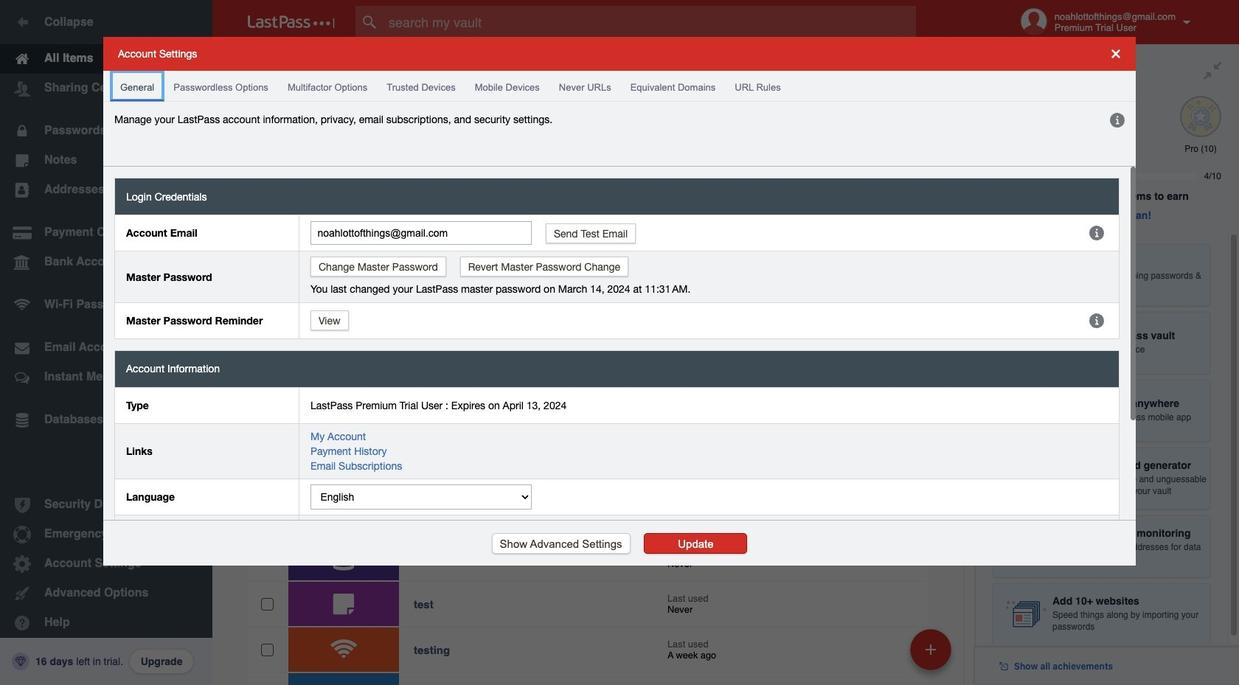 Task type: vqa. For each thing, say whether or not it's contained in the screenshot.
ALERT
no



Task type: describe. For each thing, give the bounding box(es) containing it.
new item image
[[926, 645, 937, 655]]

vault options navigation
[[213, 44, 976, 89]]

search my vault text field
[[356, 6, 945, 38]]

Search search field
[[356, 6, 945, 38]]



Task type: locate. For each thing, give the bounding box(es) containing it.
main navigation navigation
[[0, 0, 213, 686]]

new item navigation
[[906, 625, 961, 686]]

lastpass image
[[248, 15, 335, 29]]



